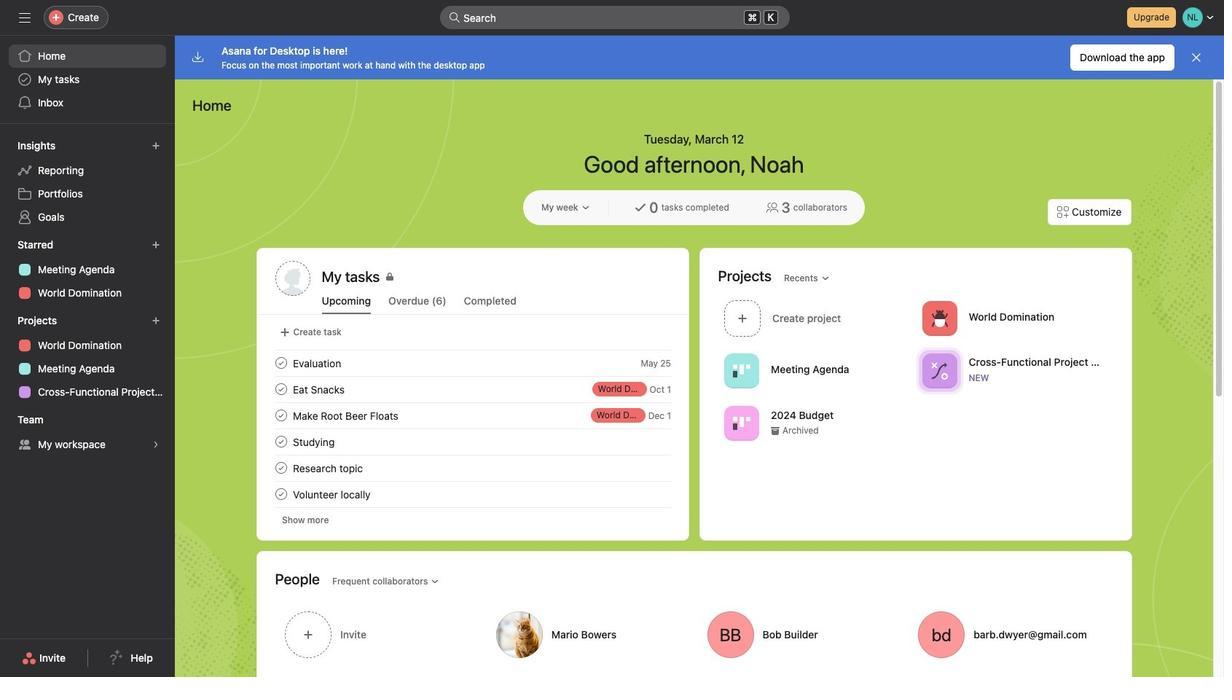 Task type: describe. For each thing, give the bounding box(es) containing it.
global element
[[0, 36, 175, 123]]

2 mark complete checkbox from the top
[[272, 381, 290, 398]]

add items to starred image
[[152, 241, 160, 249]]

2 board image from the top
[[733, 414, 751, 432]]

2 mark complete checkbox from the top
[[272, 459, 290, 477]]

prominent image
[[449, 12, 461, 23]]

projects element
[[0, 308, 175, 407]]

mark complete image for 1st mark complete option from the top
[[272, 354, 290, 372]]

1 board image from the top
[[733, 362, 751, 379]]

starred element
[[0, 232, 175, 308]]

1 mark complete checkbox from the top
[[272, 433, 290, 451]]

1 mark complete image from the top
[[272, 381, 290, 398]]

teams element
[[0, 407, 175, 459]]

mark complete image for first mark complete checkbox from the bottom of the page
[[272, 486, 290, 503]]

1 mark complete checkbox from the top
[[272, 354, 290, 372]]



Task type: vqa. For each thing, say whether or not it's contained in the screenshot.
linked projects for 5️⃣ Fifth: Save time by collaborating in Asana cell
no



Task type: locate. For each thing, give the bounding box(es) containing it.
Mark complete checkbox
[[272, 433, 290, 451], [272, 459, 290, 477], [272, 486, 290, 503]]

line_and_symbols image
[[931, 362, 948, 379]]

2 mark complete image from the top
[[272, 433, 290, 451]]

new project or portfolio image
[[152, 316, 160, 325]]

3 mark complete checkbox from the top
[[272, 407, 290, 424]]

mark complete image for 3rd mark complete checkbox from the bottom
[[272, 433, 290, 451]]

2 vertical spatial mark complete image
[[272, 486, 290, 503]]

1 vertical spatial mark complete checkbox
[[272, 381, 290, 398]]

3 mark complete image from the top
[[272, 459, 290, 477]]

dismiss image
[[1191, 52, 1203, 63]]

2 vertical spatial mark complete checkbox
[[272, 407, 290, 424]]

2 vertical spatial mark complete image
[[272, 459, 290, 477]]

None field
[[440, 6, 790, 29]]

2 vertical spatial mark complete checkbox
[[272, 486, 290, 503]]

0 vertical spatial mark complete image
[[272, 381, 290, 398]]

add profile photo image
[[275, 261, 310, 296]]

board image
[[733, 362, 751, 379], [733, 414, 751, 432]]

1 mark complete image from the top
[[272, 354, 290, 372]]

Search tasks, projects, and more text field
[[440, 6, 790, 29]]

see details, my workspace image
[[152, 440, 160, 449]]

0 vertical spatial board image
[[733, 362, 751, 379]]

3 mark complete checkbox from the top
[[272, 486, 290, 503]]

0 vertical spatial mark complete checkbox
[[272, 433, 290, 451]]

insights element
[[0, 133, 175, 232]]

Mark complete checkbox
[[272, 354, 290, 372], [272, 381, 290, 398], [272, 407, 290, 424]]

mark complete image
[[272, 354, 290, 372], [272, 433, 290, 451], [272, 486, 290, 503]]

1 vertical spatial mark complete image
[[272, 407, 290, 424]]

0 vertical spatial mark complete image
[[272, 354, 290, 372]]

mark complete image
[[272, 381, 290, 398], [272, 407, 290, 424], [272, 459, 290, 477]]

1 vertical spatial mark complete checkbox
[[272, 459, 290, 477]]

hide sidebar image
[[19, 12, 31, 23]]

new insights image
[[152, 141, 160, 150]]

3 mark complete image from the top
[[272, 486, 290, 503]]

2 mark complete image from the top
[[272, 407, 290, 424]]

0 vertical spatial mark complete checkbox
[[272, 354, 290, 372]]

1 vertical spatial board image
[[733, 414, 751, 432]]

1 vertical spatial mark complete image
[[272, 433, 290, 451]]

bug image
[[931, 309, 948, 327]]



